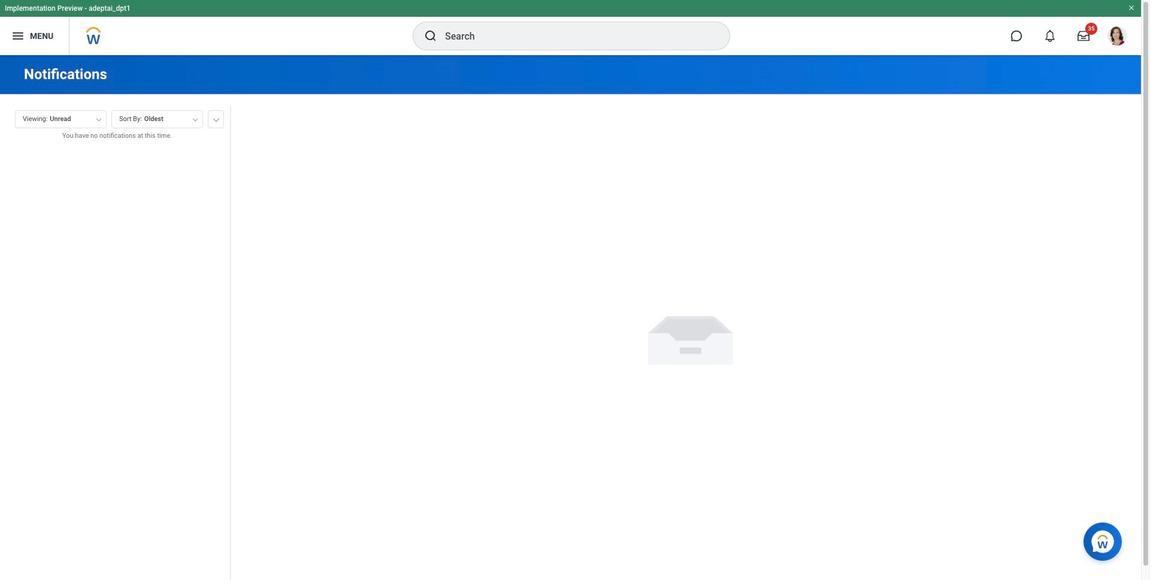 Task type: locate. For each thing, give the bounding box(es) containing it.
banner
[[0, 0, 1142, 55]]

close environment banner image
[[1128, 4, 1136, 11]]

search image
[[424, 29, 438, 43]]

Search Workday  search field
[[445, 23, 705, 49]]

more image
[[213, 116, 220, 122]]

profile logan mcneil image
[[1108, 26, 1127, 48]]

main content
[[0, 55, 1142, 580]]

inbox large image
[[1078, 30, 1090, 42]]

tab panel
[[0, 105, 230, 580]]

notifications large image
[[1045, 30, 1057, 42]]



Task type: describe. For each thing, give the bounding box(es) containing it.
reading pane region
[[240, 95, 1142, 580]]

justify image
[[11, 29, 25, 43]]

inbox items list box
[[0, 150, 230, 580]]



Task type: vqa. For each thing, say whether or not it's contained in the screenshot.
BANNER
yes



